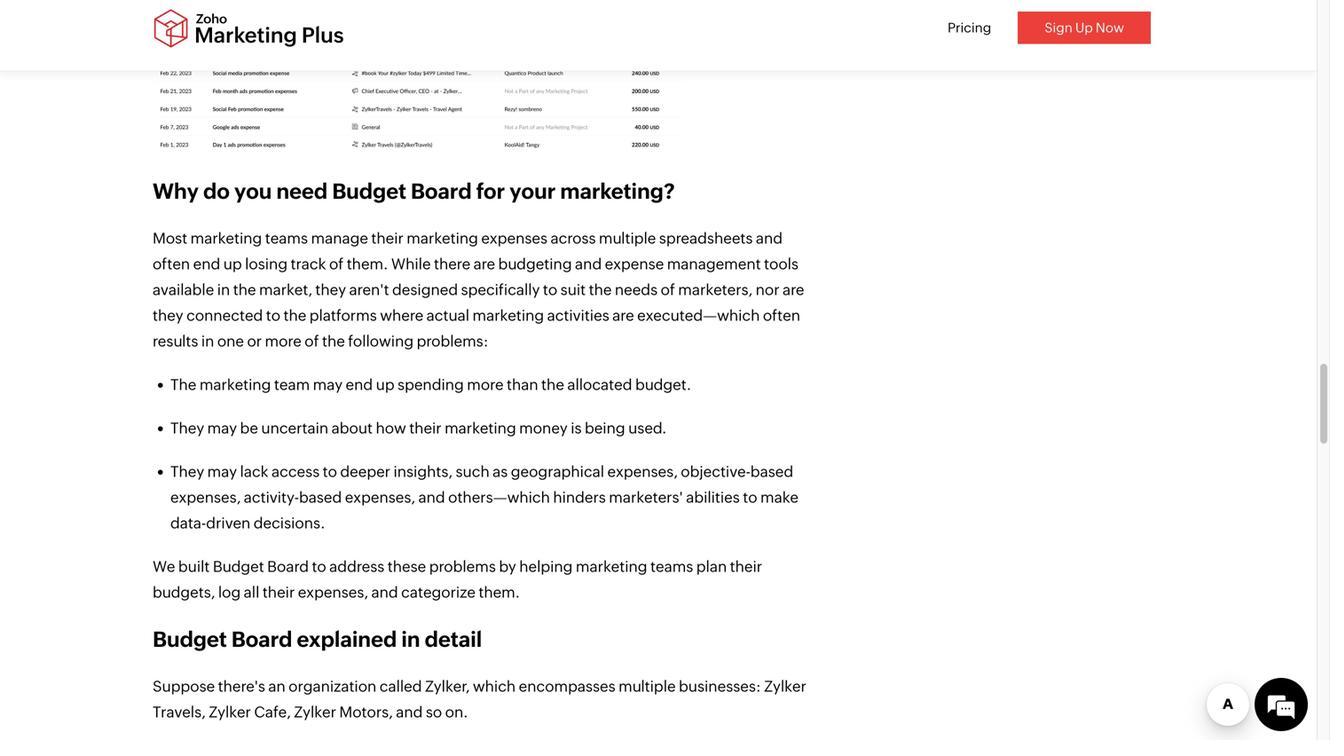 Task type: vqa. For each thing, say whether or not it's contained in the screenshot.
the topmost THE OFTEN
yes



Task type: locate. For each thing, give the bounding box(es) containing it.
about
[[332, 420, 373, 437]]

to left the address
[[312, 558, 326, 575]]

0 horizontal spatial in
[[201, 333, 214, 350]]

is
[[571, 420, 582, 437]]

marketing inside we built budget board to address these problems by helping marketing teams plan their budgets, log all their expenses, and categorize them.
[[576, 558, 648, 575]]

board down decisions.
[[267, 558, 309, 575]]

1 vertical spatial based
[[299, 489, 342, 506]]

1 horizontal spatial more
[[467, 376, 504, 393]]

tools
[[764, 255, 799, 273]]

1 vertical spatial are
[[783, 281, 805, 298]]

and left so
[[396, 704, 423, 721]]

1 vertical spatial budget
[[213, 558, 264, 575]]

marketing right helping
[[576, 558, 648, 575]]

and up tools
[[756, 230, 783, 247]]

budget
[[332, 179, 406, 204], [213, 558, 264, 575], [153, 627, 227, 652]]

0 vertical spatial end
[[193, 255, 220, 273]]

more left than
[[467, 376, 504, 393]]

encompasses
[[519, 678, 616, 695]]

2 horizontal spatial of
[[661, 281, 675, 298]]

may right team
[[313, 376, 343, 393]]

more right 'or' at the left of the page
[[265, 333, 302, 350]]

to down market,
[[266, 307, 281, 324]]

management
[[667, 255, 761, 273]]

make
[[761, 489, 799, 506]]

0 vertical spatial more
[[265, 333, 302, 350]]

marketing up "such"
[[445, 420, 516, 437]]

0 horizontal spatial them.
[[347, 255, 388, 273]]

1 horizontal spatial they
[[315, 281, 346, 298]]

teams inside the most marketing teams manage their marketing expenses across multiple spreadsheets and often end up losing track of them. while there are budgeting and expense management tools available in the market, they aren't designed specifically to suit the needs of marketers, nor are they connected to the platforms where actual marketing activities are executed—which often results in one or more of the following problems:
[[265, 230, 308, 247]]

team
[[274, 376, 310, 393]]

up left losing
[[223, 255, 242, 273]]

these
[[388, 558, 426, 575]]

0 vertical spatial may
[[313, 376, 343, 393]]

1 horizontal spatial up
[[376, 376, 395, 393]]

budget inside we built budget board to address these problems by helping marketing teams plan their budgets, log all their expenses, and categorize them.
[[213, 558, 264, 575]]

1 vertical spatial them.
[[479, 584, 520, 601]]

0 horizontal spatial often
[[153, 255, 190, 273]]

problems:
[[417, 333, 489, 350]]

budget up manage
[[332, 179, 406, 204]]

1 horizontal spatial them.
[[479, 584, 520, 601]]

end
[[193, 255, 220, 273], [346, 376, 373, 393]]

0 vertical spatial teams
[[265, 230, 308, 247]]

0 horizontal spatial more
[[265, 333, 302, 350]]

their up while
[[371, 230, 404, 247]]

1 vertical spatial multiple
[[619, 678, 676, 695]]

market,
[[259, 281, 312, 298]]

of right "needs"
[[661, 281, 675, 298]]

0 horizontal spatial of
[[305, 333, 319, 350]]

them. down problems by
[[479, 584, 520, 601]]

0 horizontal spatial they
[[153, 307, 183, 324]]

multiple
[[599, 230, 656, 247], [619, 678, 676, 695]]

1 vertical spatial board
[[267, 558, 309, 575]]

1 horizontal spatial of
[[329, 255, 344, 273]]

0 vertical spatial often
[[153, 255, 190, 273]]

1 horizontal spatial based
[[751, 463, 794, 480]]

multiple left businesses:
[[619, 678, 676, 695]]

are right nor
[[783, 281, 805, 298]]

0 vertical spatial multiple
[[599, 230, 656, 247]]

in left detail at bottom left
[[401, 627, 420, 652]]

they up results
[[153, 307, 183, 324]]

and inside suppose there's an organization called zylker, which encompasses multiple businesses: zylker travels, zylker cafe, zylker motors, and so on.
[[396, 704, 423, 721]]

suppose there's an organization called zylker, which encompasses multiple businesses: zylker travels, zylker cafe, zylker motors, and so on.
[[153, 678, 807, 721]]

often down most
[[153, 255, 190, 273]]

the right than
[[541, 376, 564, 393]]

and inside they may lack access to deeper insights, such as geographical expenses, objective-based expenses, activity-based expenses, and others—which hinders marketers' abilities to make data-driven decisions.
[[419, 489, 445, 506]]

in
[[217, 281, 230, 298], [201, 333, 214, 350], [401, 627, 420, 652]]

2 they from the top
[[170, 463, 204, 480]]

budget up suppose
[[153, 627, 227, 652]]

up
[[1076, 20, 1093, 36]]

and down across
[[575, 255, 602, 273]]

of down manage
[[329, 255, 344, 273]]

2 horizontal spatial are
[[783, 281, 805, 298]]

being
[[585, 420, 625, 437]]

0 vertical spatial up
[[223, 255, 242, 273]]

allocated
[[567, 376, 632, 393]]

be
[[240, 420, 258, 437]]

one
[[217, 333, 244, 350]]

multiple up expense
[[599, 230, 656, 247]]

may inside they may lack access to deeper insights, such as geographical expenses, objective-based expenses, activity-based expenses, and others—which hinders marketers' abilities to make data-driven decisions.
[[207, 463, 237, 480]]

expense
[[605, 255, 664, 273]]

based up make
[[751, 463, 794, 480]]

most
[[153, 230, 187, 247]]

suppose
[[153, 678, 215, 695]]

teams
[[265, 230, 308, 247], [651, 558, 693, 575]]

multiple inside suppose there's an organization called zylker, which encompasses multiple businesses: zylker travels, zylker cafe, zylker motors, and so on.
[[619, 678, 676, 695]]

called
[[380, 678, 422, 695]]

1 horizontal spatial are
[[613, 307, 634, 324]]

1 vertical spatial in
[[201, 333, 214, 350]]

they for they may lack access to deeper insights, such as geographical expenses, objective-based expenses, activity-based expenses, and others—which hinders marketers' abilities to make data-driven decisions.
[[170, 463, 204, 480]]

the
[[233, 281, 256, 298], [589, 281, 612, 298], [284, 307, 306, 324], [322, 333, 345, 350], [541, 376, 564, 393]]

0 horizontal spatial end
[[193, 255, 220, 273]]

0 horizontal spatial up
[[223, 255, 242, 273]]

teams up losing
[[265, 230, 308, 247]]

their right how in the left bottom of the page
[[409, 420, 442, 437]]

and down these
[[371, 584, 398, 601]]

2 horizontal spatial in
[[401, 627, 420, 652]]

teams left plan
[[651, 558, 693, 575]]

sign up now
[[1045, 20, 1125, 36]]

up down following
[[376, 376, 395, 393]]

1 horizontal spatial teams
[[651, 558, 693, 575]]

data-
[[170, 515, 206, 532]]

marketing up there
[[407, 230, 478, 247]]

expenses, down the address
[[298, 584, 368, 601]]

them. inside the most marketing teams manage their marketing expenses across multiple spreadsheets and often end up losing track of them. while there are budgeting and expense management tools available in the market, they aren't designed specifically to suit the needs of marketers, nor are they connected to the platforms where actual marketing activities are executed—which often results in one or more of the following problems:
[[347, 255, 388, 273]]

so
[[426, 704, 442, 721]]

multiple for encompasses
[[619, 678, 676, 695]]

to
[[543, 281, 558, 298], [266, 307, 281, 324], [323, 463, 337, 480], [743, 489, 758, 506], [312, 558, 326, 575]]

zylker down there's
[[209, 704, 251, 721]]

they up platforms at the left top of page
[[315, 281, 346, 298]]

budget up log
[[213, 558, 264, 575]]

board down all
[[231, 627, 292, 652]]

the right suit
[[589, 281, 612, 298]]

are down "needs"
[[613, 307, 634, 324]]

aren't
[[349, 281, 389, 298]]

plan
[[697, 558, 727, 575]]

1 they from the top
[[170, 420, 204, 437]]

zylker down organization
[[294, 704, 336, 721]]

their
[[371, 230, 404, 247], [409, 420, 442, 437], [730, 558, 763, 575], [263, 584, 295, 601]]

categorize
[[401, 584, 476, 601]]

specifically
[[461, 281, 540, 298]]

1 vertical spatial may
[[207, 420, 237, 437]]

they inside they may lack access to deeper insights, such as geographical expenses, objective-based expenses, activity-based expenses, and others—which hinders marketers' abilities to make data-driven decisions.
[[170, 463, 204, 480]]

of down platforms at the left top of page
[[305, 333, 319, 350]]

2 vertical spatial budget
[[153, 627, 227, 652]]

they down the
[[170, 420, 204, 437]]

the marketing team may end up spending more than the allocated budget.
[[170, 376, 692, 393]]

expenses, inside we built budget board to address these problems by helping marketing teams plan their budgets, log all their expenses, and categorize them.
[[298, 584, 368, 601]]

may left be
[[207, 420, 237, 437]]

may for uncertain
[[207, 420, 237, 437]]

marketing down specifically
[[473, 307, 544, 324]]

actual
[[427, 307, 470, 324]]

2 vertical spatial are
[[613, 307, 634, 324]]

following
[[348, 333, 414, 350]]

in up connected
[[217, 281, 230, 298]]

end up about
[[346, 376, 373, 393]]

budgeting
[[498, 255, 572, 273]]

available
[[153, 281, 214, 298]]

they up 'data-'
[[170, 463, 204, 480]]

0 vertical spatial of
[[329, 255, 344, 273]]

driven
[[206, 515, 251, 532]]

in left one
[[201, 333, 214, 350]]

0 vertical spatial in
[[217, 281, 230, 298]]

them.
[[347, 255, 388, 273], [479, 584, 520, 601]]

up inside the most marketing teams manage their marketing expenses across multiple spreadsheets and often end up losing track of them. while there are budgeting and expense management tools available in the market, they aren't designed specifically to suit the needs of marketers, nor are they connected to the platforms where actual marketing activities are executed—which often results in one or more of the following problems:
[[223, 255, 242, 273]]

0 horizontal spatial are
[[474, 255, 495, 273]]

0 vertical spatial they
[[170, 420, 204, 437]]

1 vertical spatial they
[[170, 463, 204, 480]]

zylker right businesses:
[[764, 678, 807, 695]]

board left for
[[411, 179, 472, 204]]

expenses,
[[608, 463, 678, 480], [170, 489, 241, 506], [345, 489, 415, 506], [298, 584, 368, 601]]

multiple inside the most marketing teams manage their marketing expenses across multiple spreadsheets and often end up losing track of them. while there are budgeting and expense management tools available in the market, they aren't designed specifically to suit the needs of marketers, nor are they connected to the platforms where actual marketing activities are executed—which often results in one or more of the following problems:
[[599, 230, 656, 247]]

they
[[315, 281, 346, 298], [153, 307, 183, 324]]

are
[[474, 255, 495, 273], [783, 281, 805, 298], [613, 307, 634, 324]]

where
[[380, 307, 424, 324]]

expenses, up marketers'
[[608, 463, 678, 480]]

1 vertical spatial of
[[661, 281, 675, 298]]

are up specifically
[[474, 255, 495, 273]]

more
[[265, 333, 302, 350], [467, 376, 504, 393]]

1 horizontal spatial zylker
[[294, 704, 336, 721]]

0 vertical spatial are
[[474, 255, 495, 273]]

0 vertical spatial them.
[[347, 255, 388, 273]]

based down access
[[299, 489, 342, 506]]

often down nor
[[763, 307, 801, 324]]

may left 'lack'
[[207, 463, 237, 480]]

budget board explained in detail
[[153, 627, 482, 652]]

the
[[170, 376, 196, 393]]

connected
[[186, 307, 263, 324]]

them. inside we built budget board to address these problems by helping marketing teams plan their budgets, log all their expenses, and categorize them.
[[479, 584, 520, 601]]

marketing
[[191, 230, 262, 247], [407, 230, 478, 247], [473, 307, 544, 324], [200, 376, 271, 393], [445, 420, 516, 437], [576, 558, 648, 575]]

1 vertical spatial teams
[[651, 558, 693, 575]]

2 vertical spatial may
[[207, 463, 237, 480]]

up
[[223, 255, 242, 273], [376, 376, 395, 393]]

more inside the most marketing teams manage their marketing expenses across multiple spreadsheets and often end up losing track of them. while there are budgeting and expense management tools available in the market, they aren't designed specifically to suit the needs of marketers, nor are they connected to the platforms where actual marketing activities are executed—which often results in one or more of the following problems:
[[265, 333, 302, 350]]

1 horizontal spatial end
[[346, 376, 373, 393]]

them. up aren't
[[347, 255, 388, 273]]

zylker
[[764, 678, 807, 695], [209, 704, 251, 721], [294, 704, 336, 721]]

and down insights,
[[419, 489, 445, 506]]

1 vertical spatial more
[[467, 376, 504, 393]]

often
[[153, 255, 190, 273], [763, 307, 801, 324]]

1 vertical spatial often
[[763, 307, 801, 324]]

0 horizontal spatial teams
[[265, 230, 308, 247]]

end up available
[[193, 255, 220, 273]]

how
[[376, 420, 406, 437]]

board
[[411, 179, 472, 204], [267, 558, 309, 575], [231, 627, 292, 652]]

designed
[[392, 281, 458, 298]]

sign
[[1045, 20, 1073, 36]]

they may lack access to deeper insights, such as geographical expenses, objective-based expenses, activity-based expenses, and others—which hinders marketers' abilities to make data-driven decisions.
[[170, 463, 799, 532]]



Task type: describe. For each thing, give the bounding box(es) containing it.
marketers,
[[678, 281, 753, 298]]

suit
[[561, 281, 586, 298]]

0 vertical spatial board
[[411, 179, 472, 204]]

spreadsheets
[[659, 230, 753, 247]]

helping
[[519, 558, 573, 575]]

the down platforms at the left top of page
[[322, 333, 345, 350]]

marketing down one
[[200, 376, 271, 393]]

which
[[473, 678, 516, 695]]

businesses:
[[679, 678, 761, 695]]

access
[[272, 463, 320, 480]]

decisions.
[[254, 515, 325, 532]]

used.
[[628, 420, 667, 437]]

we built budget board to address these problems by helping marketing teams plan their budgets, log all their expenses, and categorize them.
[[153, 558, 763, 601]]

executed—which
[[637, 307, 760, 324]]

activities
[[547, 307, 610, 324]]

to left make
[[743, 489, 758, 506]]

pricing
[[948, 20, 992, 36]]

or
[[247, 333, 262, 350]]

as
[[493, 463, 508, 480]]

needs
[[615, 281, 658, 298]]

expenses, up 'data-'
[[170, 489, 241, 506]]

losing
[[245, 255, 288, 273]]

results
[[153, 333, 198, 350]]

deeper
[[340, 463, 391, 480]]

expenses
[[481, 230, 548, 247]]

than
[[507, 376, 538, 393]]

2 vertical spatial of
[[305, 333, 319, 350]]

to right access
[[323, 463, 337, 480]]

need
[[276, 179, 328, 204]]

the up connected
[[233, 281, 256, 298]]

board inside we built budget board to address these problems by helping marketing teams plan their budgets, log all their expenses, and categorize them.
[[267, 558, 309, 575]]

explained
[[297, 627, 397, 652]]

money
[[519, 420, 568, 437]]

while
[[391, 255, 431, 273]]

1 horizontal spatial in
[[217, 281, 230, 298]]

why
[[153, 179, 199, 204]]

2 horizontal spatial zylker
[[764, 678, 807, 695]]

your
[[510, 179, 556, 204]]

1 vertical spatial end
[[346, 376, 373, 393]]

built
[[178, 558, 210, 575]]

0 horizontal spatial based
[[299, 489, 342, 506]]

2 vertical spatial in
[[401, 627, 420, 652]]

you
[[234, 179, 272, 204]]

their right plan
[[730, 558, 763, 575]]

address
[[329, 558, 385, 575]]

such
[[456, 463, 490, 480]]

end inside the most marketing teams manage their marketing expenses across multiple spreadsheets and often end up losing track of them. while there are budgeting and expense management tools available in the market, they aren't designed specifically to suit the needs of marketers, nor are they connected to the platforms where actual marketing activities are executed—which often results in one or more of the following problems:
[[193, 255, 220, 273]]

organization
[[289, 678, 377, 695]]

pricing link
[[948, 20, 992, 36]]

marketers'
[[609, 489, 683, 506]]

objective-
[[681, 463, 751, 480]]

they for they may be uncertain about how their marketing money is being used.
[[170, 420, 204, 437]]

uncertain
[[261, 420, 329, 437]]

others—which
[[448, 489, 550, 506]]

lack
[[240, 463, 269, 480]]

0 vertical spatial they
[[315, 281, 346, 298]]

all
[[244, 584, 260, 601]]

their right all
[[263, 584, 295, 601]]

1 horizontal spatial often
[[763, 307, 801, 324]]

motors,
[[339, 704, 393, 721]]

an
[[268, 678, 286, 695]]

zylker,
[[425, 678, 470, 695]]

teams inside we built budget board to address these problems by helping marketing teams plan their budgets, log all their expenses, and categorize them.
[[651, 558, 693, 575]]

insights,
[[394, 463, 453, 480]]

0 vertical spatial based
[[751, 463, 794, 480]]

expenses, down deeper
[[345, 489, 415, 506]]

1 vertical spatial they
[[153, 307, 183, 324]]

there's
[[218, 678, 265, 695]]

manage
[[311, 230, 368, 247]]

log
[[218, 584, 241, 601]]

marketing up losing
[[191, 230, 262, 247]]

why do you need budget board for your marketing?
[[153, 179, 675, 204]]

we
[[153, 558, 175, 575]]

sign up now link
[[1018, 12, 1151, 44]]

1 vertical spatial up
[[376, 376, 395, 393]]

multiple for across
[[599, 230, 656, 247]]

to left suit
[[543, 281, 558, 298]]

to inside we built budget board to address these problems by helping marketing teams plan their budgets, log all their expenses, and categorize them.
[[312, 558, 326, 575]]

2 vertical spatial board
[[231, 627, 292, 652]]

spending
[[398, 376, 464, 393]]

budget.
[[635, 376, 692, 393]]

geographical
[[511, 463, 605, 480]]

and inside we built budget board to address these problems by helping marketing teams plan their budgets, log all their expenses, and categorize them.
[[371, 584, 398, 601]]

track
[[291, 255, 326, 273]]

0 horizontal spatial zylker
[[209, 704, 251, 721]]

platforms
[[310, 307, 377, 324]]

hinders
[[553, 489, 606, 506]]

now
[[1096, 20, 1125, 36]]

abilities
[[686, 489, 740, 506]]

they may be uncertain about how their marketing money is being used.
[[170, 420, 667, 437]]

cafe,
[[254, 704, 291, 721]]

there
[[434, 255, 471, 273]]

most marketing teams manage their marketing expenses across multiple spreadsheets and often end up losing track of them. while there are budgeting and expense management tools available in the market, they aren't designed specifically to suit the needs of marketers, nor are they connected to the platforms where actual marketing activities are executed—which often results in one or more of the following problems:
[[153, 230, 805, 350]]

the down market,
[[284, 307, 306, 324]]

across
[[551, 230, 596, 247]]

detail
[[425, 627, 482, 652]]

may for access
[[207, 463, 237, 480]]

on.
[[445, 704, 468, 721]]

0 vertical spatial budget
[[332, 179, 406, 204]]

problems by
[[429, 558, 516, 575]]

nor
[[756, 281, 780, 298]]

marketing?
[[560, 179, 675, 204]]

budgets,
[[153, 584, 215, 601]]

travels,
[[153, 704, 206, 721]]

their inside the most marketing teams manage their marketing expenses across multiple spreadsheets and often end up losing track of them. while there are budgeting and expense management tools available in the market, they aren't designed specifically to suit the needs of marketers, nor are they connected to the platforms where actual marketing activities are executed—which often results in one or more of the following problems:
[[371, 230, 404, 247]]



